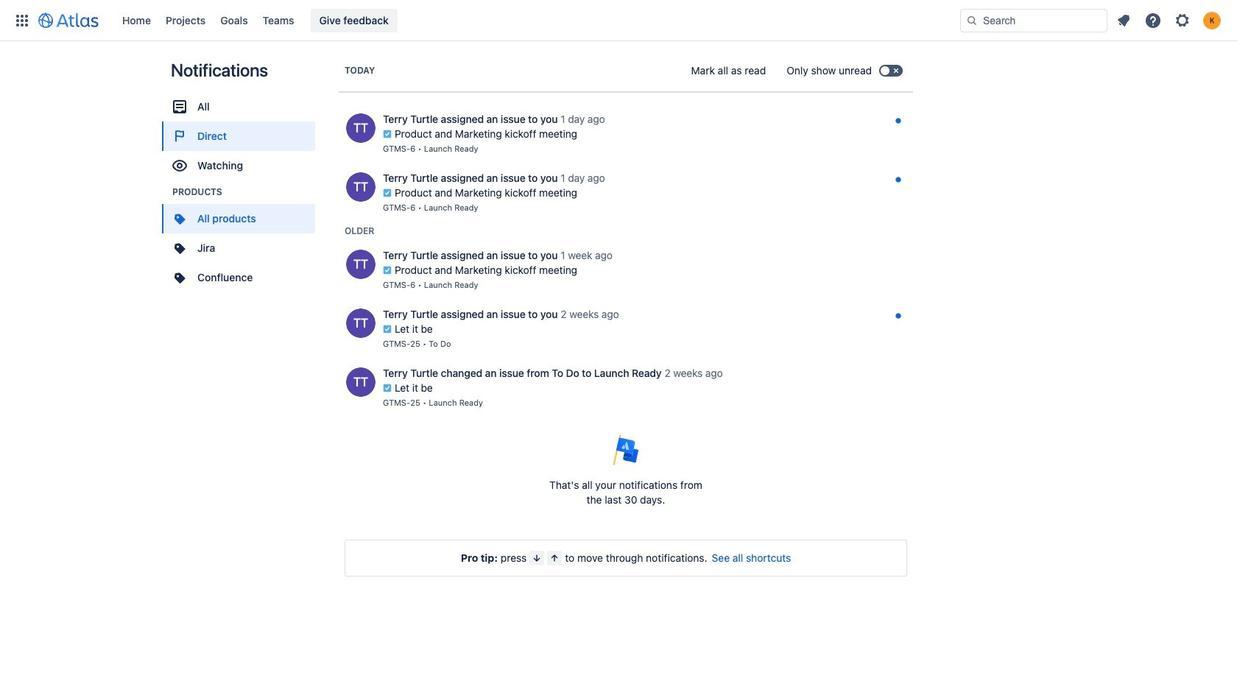 Task type: vqa. For each thing, say whether or not it's contained in the screenshot.
the Open Intercom Messenger image
no



Task type: locate. For each thing, give the bounding box(es) containing it.
1 product image from the top
[[171, 210, 189, 228]]

None search field
[[960, 8, 1108, 32]]

Search field
[[960, 8, 1108, 32]]

product image up product icon
[[171, 210, 189, 228]]

1 vertical spatial product image
[[171, 269, 189, 286]]

help icon image
[[1144, 11, 1162, 29]]

settings image
[[1174, 11, 1191, 29]]

notifications image
[[1115, 11, 1133, 29]]

product image
[[171, 210, 189, 228], [171, 269, 189, 286]]

account image
[[1203, 11, 1221, 29]]

any image
[[171, 98, 189, 116]]

banner
[[0, 0, 1237, 41]]

product image down product icon
[[171, 269, 189, 286]]

arrow down image
[[531, 552, 543, 564]]

top element
[[9, 0, 960, 41]]

0 vertical spatial product image
[[171, 210, 189, 228]]



Task type: describe. For each thing, give the bounding box(es) containing it.
your notifications sorted by most recent feed
[[339, 106, 913, 416]]

arrow up image
[[549, 552, 561, 564]]

switch to... image
[[13, 11, 31, 29]]

watching image
[[171, 157, 189, 175]]

direct image
[[171, 127, 189, 145]]

product image
[[171, 239, 189, 257]]

2 product image from the top
[[171, 269, 189, 286]]

search image
[[966, 14, 978, 26]]



